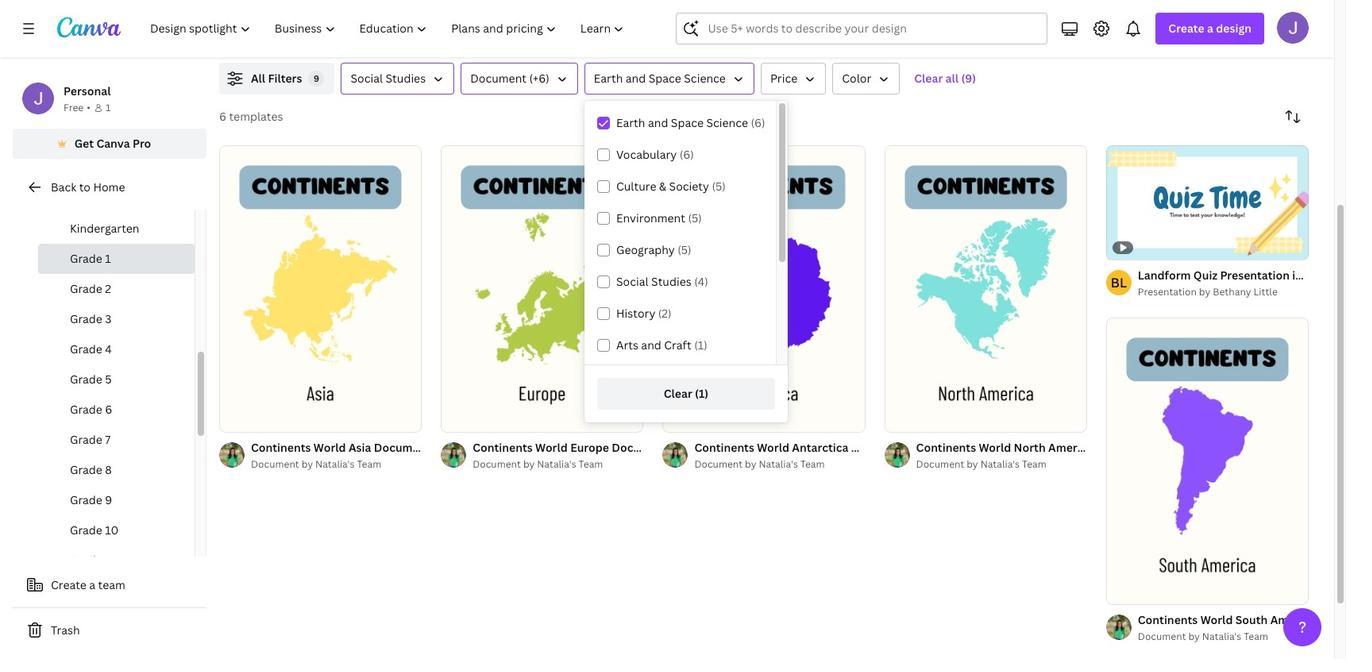 Task type: vqa. For each thing, say whether or not it's contained in the screenshot.
PROJECT OVERVIEW DOC IN LIGHT GREEN BLUE VIBRANT PROFESSIONAL STYLE IMAGE in the left of the page
no



Task type: describe. For each thing, give the bounding box(es) containing it.
history (2)
[[616, 306, 672, 321]]

get canva pro
[[74, 136, 151, 151]]

2
[[105, 281, 111, 296]]

document for the continents world asia document in yellow blue white illustrative style 'image'
[[251, 457, 299, 471]]

science for earth and space science
[[684, 71, 726, 86]]

earth and space science
[[594, 71, 726, 86]]

8
[[105, 462, 112, 477]]

grade for grade 6
[[70, 402, 102, 417]]

continents world south america document in blue and purple illustrative style image
[[1106, 317, 1309, 604]]

create for create a design
[[1169, 21, 1205, 36]]

team for continents world south america document in blue and purple illustrative style image
[[1244, 629, 1268, 643]]

grade for grade 9
[[70, 492, 102, 508]]

price
[[770, 71, 798, 86]]

11
[[105, 553, 117, 568]]

design
[[1216, 21, 1252, 36]]

vocabulary
[[616, 147, 677, 162]]

document for continents world antarctica document in blue white illustrative style image
[[694, 457, 743, 471]]

document by natalia's team link for the continents world asia document in yellow blue white illustrative style 'image'
[[251, 457, 422, 473]]

grade 1
[[70, 251, 111, 266]]

a for design
[[1207, 21, 1214, 36]]

continents world antarctica document in blue white illustrative style image
[[663, 145, 865, 432]]

document by natalia's team link for "continents world north america document in blue white illustrative style" image in the right of the page
[[916, 457, 1087, 473]]

continents world europe document in green blue white illustrative style image
[[441, 145, 644, 432]]

history
[[616, 306, 656, 321]]

3
[[105, 311, 112, 326]]

(+6)
[[529, 71, 549, 86]]

document by natalia's team link for continents world antarctica document in blue white illustrative style image
[[694, 457, 865, 473]]

free •
[[64, 101, 90, 114]]

document by natalia's team for the continents world asia document in yellow blue white illustrative style 'image'
[[251, 457, 381, 471]]

grade 2 link
[[38, 274, 195, 304]]

free
[[64, 101, 84, 114]]

environment (5)
[[616, 210, 702, 226]]

canva
[[96, 136, 130, 151]]

grade 5
[[70, 372, 112, 387]]

social studies
[[351, 71, 426, 86]]

little
[[1254, 285, 1278, 298]]

grade 9
[[70, 492, 112, 508]]

social for social studies
[[351, 71, 383, 86]]

to
[[79, 179, 91, 195]]

color button
[[833, 63, 900, 95]]

(9)
[[961, 71, 976, 86]]

continents world asia document in yellow blue white illustrative style image
[[219, 145, 422, 432]]

document by natalia's team link for continents world south america document in blue and purple illustrative style image
[[1138, 629, 1309, 645]]

team
[[98, 577, 125, 592]]

clear (1) button
[[597, 378, 775, 410]]

price button
[[761, 63, 826, 95]]

grade 11 link
[[38, 546, 195, 576]]

back to home
[[51, 179, 125, 195]]

(1) inside button
[[695, 386, 709, 401]]

continents world north america document in blue white illustrative style image
[[884, 145, 1087, 432]]

grade 11
[[70, 553, 117, 568]]

and for arts and craft (1)
[[641, 338, 661, 353]]

by for document by natalia's team link related to continents world antarctica document in blue white illustrative style image
[[745, 457, 756, 471]]

school
[[92, 191, 128, 206]]

grade for grade 7
[[70, 432, 102, 447]]

9 filter options selected element
[[309, 71, 324, 87]]

social for social studies (4)
[[616, 274, 649, 289]]

grade for grade 5
[[70, 372, 102, 387]]

grade 10
[[70, 523, 119, 538]]

bl link
[[1106, 270, 1132, 295]]

team for "continents world north america document in blue white illustrative style" image in the right of the page
[[1022, 457, 1047, 471]]

presentation by bethany little link
[[1138, 284, 1309, 300]]

6 inside grade 6 link
[[105, 402, 112, 417]]

7
[[105, 432, 111, 447]]

bethany
[[1213, 285, 1251, 298]]

home
[[93, 179, 125, 195]]

culture
[[616, 179, 656, 194]]

society
[[669, 179, 709, 194]]

geography
[[616, 242, 675, 257]]

grade 8 link
[[38, 455, 195, 485]]

create a team button
[[13, 569, 206, 601]]

grade 3 link
[[38, 304, 195, 334]]

jacob simon image
[[1277, 12, 1309, 44]]

grade 6 link
[[38, 395, 195, 425]]

0 vertical spatial (5)
[[712, 179, 726, 194]]

bethany little image
[[1106, 270, 1132, 295]]

document for continents world south america document in blue and purple illustrative style image
[[1138, 629, 1186, 643]]

10
[[105, 523, 119, 538]]

by for document by natalia's team link associated with "continents world north america document in blue white illustrative style" image in the right of the page
[[967, 457, 978, 471]]

create a design button
[[1156, 13, 1264, 44]]

2 1 from the top
[[105, 251, 111, 266]]

and for earth and space science (6)
[[648, 115, 668, 130]]

(4)
[[694, 274, 708, 289]]

earth and space science button
[[584, 63, 754, 95]]

grade for grade 8
[[70, 462, 102, 477]]

all filters
[[251, 71, 302, 86]]

grade 4 link
[[38, 334, 195, 365]]

grade 3
[[70, 311, 112, 326]]

by for document by natalia's team link associated with continents world south america document in blue and purple illustrative style image
[[1189, 629, 1200, 643]]

grade 6
[[70, 402, 112, 417]]

5
[[105, 372, 112, 387]]

grade 7 link
[[38, 425, 195, 455]]

grade 8
[[70, 462, 112, 477]]

natalia's for continents world south america document in blue and purple illustrative style image
[[1202, 629, 1242, 643]]

4
[[105, 342, 112, 357]]

document (+6)
[[470, 71, 549, 86]]

trash
[[51, 623, 80, 638]]

1 1 from the top
[[106, 101, 111, 114]]

earth for earth and space science (6)
[[616, 115, 645, 130]]

(2)
[[658, 306, 672, 321]]

pre-school link
[[38, 183, 195, 214]]

document inside button
[[470, 71, 527, 86]]

pro
[[133, 136, 151, 151]]

pre-
[[70, 191, 92, 206]]

environment
[[616, 210, 685, 226]]

clear (1)
[[664, 386, 709, 401]]

a for team
[[89, 577, 95, 592]]

0 vertical spatial (6)
[[751, 115, 765, 130]]

personal
[[64, 83, 111, 98]]



Task type: locate. For each thing, give the bounding box(es) containing it.
grade left 2
[[70, 281, 102, 296]]

a inside dropdown button
[[1207, 21, 1214, 36]]

grade inside 'link'
[[70, 523, 102, 538]]

None search field
[[676, 13, 1048, 44]]

natalia's
[[315, 457, 355, 471], [537, 457, 576, 471], [759, 457, 798, 471], [981, 457, 1020, 471], [1202, 629, 1242, 643]]

1 horizontal spatial (6)
[[751, 115, 765, 130]]

1 horizontal spatial studies
[[651, 274, 692, 289]]

1 grade from the top
[[70, 251, 102, 266]]

6 templates
[[219, 109, 283, 124]]

0 vertical spatial 9
[[314, 72, 319, 84]]

document
[[470, 71, 527, 86], [251, 457, 299, 471], [473, 457, 521, 471], [694, 457, 743, 471], [916, 457, 964, 471], [1138, 629, 1186, 643]]

1 up 2
[[105, 251, 111, 266]]

grade for grade 1
[[70, 251, 102, 266]]

create inside dropdown button
[[1169, 21, 1205, 36]]

1 horizontal spatial 6
[[219, 109, 226, 124]]

document by natalia's team for continents world south america document in blue and purple illustrative style image
[[1138, 629, 1268, 643]]

space up vocabulary (6) at the top
[[671, 115, 704, 130]]

earth inside button
[[594, 71, 623, 86]]

(1) right craft at the bottom
[[694, 338, 707, 353]]

grade down grade 8
[[70, 492, 102, 508]]

9
[[314, 72, 319, 84], [105, 492, 112, 508]]

studies
[[386, 71, 426, 86], [651, 274, 692, 289]]

1 vertical spatial a
[[89, 577, 95, 592]]

grade 7
[[70, 432, 111, 447]]

&
[[659, 179, 666, 194]]

Sort by button
[[1277, 101, 1309, 133]]

vocabulary (6)
[[616, 147, 694, 162]]

6 grade from the top
[[70, 402, 102, 417]]

0 horizontal spatial clear
[[664, 386, 692, 401]]

science for earth and space science (6)
[[706, 115, 748, 130]]

arts
[[616, 338, 639, 353]]

0 horizontal spatial studies
[[386, 71, 426, 86]]

back
[[51, 179, 76, 195]]

(6) down price button
[[751, 115, 765, 130]]

all
[[946, 71, 959, 86]]

geography (5)
[[616, 242, 691, 257]]

1 horizontal spatial a
[[1207, 21, 1214, 36]]

earth
[[594, 71, 623, 86], [616, 115, 645, 130]]

clear for clear all (9)
[[914, 71, 943, 86]]

1 horizontal spatial create
[[1169, 21, 1205, 36]]

back to home link
[[13, 172, 206, 203]]

9 down 8
[[105, 492, 112, 508]]

1 vertical spatial (1)
[[695, 386, 709, 401]]

Search search field
[[708, 14, 1038, 44]]

6 left the templates
[[219, 109, 226, 124]]

earth up vocabulary in the top of the page
[[616, 115, 645, 130]]

clear
[[914, 71, 943, 86], [664, 386, 692, 401]]

top level navigation element
[[140, 13, 638, 44]]

0 horizontal spatial 9
[[105, 492, 112, 508]]

clear all (9) button
[[906, 63, 984, 95]]

natalia's for the continents world asia document in yellow blue white illustrative style 'image'
[[315, 457, 355, 471]]

1 vertical spatial social
[[616, 274, 649, 289]]

(5) right society
[[712, 179, 726, 194]]

presentation by bethany little
[[1138, 285, 1278, 298]]

0 vertical spatial social
[[351, 71, 383, 86]]

all
[[251, 71, 265, 86]]

bethany little element
[[1106, 270, 1132, 295]]

1 vertical spatial clear
[[664, 386, 692, 401]]

science up earth and space science (6) on the top
[[684, 71, 726, 86]]

2 grade from the top
[[70, 281, 102, 296]]

(5)
[[712, 179, 726, 194], [688, 210, 702, 226], [678, 242, 691, 257]]

get canva pro button
[[13, 129, 206, 159]]

create for create a team
[[51, 577, 86, 592]]

grade 9 link
[[38, 485, 195, 515]]

social inside button
[[351, 71, 383, 86]]

2 vertical spatial (5)
[[678, 242, 691, 257]]

natalia's for "continents world north america document in blue white illustrative style" image in the right of the page
[[981, 457, 1020, 471]]

0 vertical spatial (1)
[[694, 338, 707, 353]]

craft
[[664, 338, 692, 353]]

8 grade from the top
[[70, 462, 102, 477]]

(1)
[[694, 338, 707, 353], [695, 386, 709, 401]]

by for the continents world asia document in yellow blue white illustrative style 'image' document by natalia's team link
[[302, 457, 313, 471]]

presentation
[[1138, 285, 1197, 298]]

0 horizontal spatial (6)
[[680, 147, 694, 162]]

by for presentation by bethany little link
[[1199, 285, 1211, 298]]

0 vertical spatial create
[[1169, 21, 1205, 36]]

grade left 4
[[70, 342, 102, 357]]

1 vertical spatial 9
[[105, 492, 112, 508]]

space for earth and space science (6)
[[671, 115, 704, 130]]

1 vertical spatial space
[[671, 115, 704, 130]]

grade for grade 11
[[70, 553, 102, 568]]

0 vertical spatial a
[[1207, 21, 1214, 36]]

social studies (4)
[[616, 274, 708, 289]]

a inside "button"
[[89, 577, 95, 592]]

a left design
[[1207, 21, 1214, 36]]

earth right (+6)
[[594, 71, 623, 86]]

social studies button
[[341, 63, 454, 95]]

0 vertical spatial studies
[[386, 71, 426, 86]]

1 vertical spatial science
[[706, 115, 748, 130]]

(5) down society
[[688, 210, 702, 226]]

grade 2
[[70, 281, 111, 296]]

(1) down arts and craft (1)
[[695, 386, 709, 401]]

studies for social studies (4)
[[651, 274, 692, 289]]

and
[[626, 71, 646, 86], [648, 115, 668, 130], [641, 338, 661, 353]]

•
[[87, 101, 90, 114]]

grade left 8
[[70, 462, 102, 477]]

1 vertical spatial create
[[51, 577, 86, 592]]

studies down top level navigation element
[[386, 71, 426, 86]]

get
[[74, 136, 94, 151]]

and up earth and space science (6) on the top
[[626, 71, 646, 86]]

2 vertical spatial and
[[641, 338, 661, 353]]

create a team
[[51, 577, 125, 592]]

create a design
[[1169, 21, 1252, 36]]

grade up grade 7
[[70, 402, 102, 417]]

natalia's for continents world antarctica document in blue white illustrative style image
[[759, 457, 798, 471]]

grade 10 link
[[38, 515, 195, 546]]

space up earth and space science (6) on the top
[[649, 71, 681, 86]]

studies inside button
[[386, 71, 426, 86]]

a
[[1207, 21, 1214, 36], [89, 577, 95, 592]]

document (+6) button
[[461, 63, 578, 95]]

space
[[649, 71, 681, 86], [671, 115, 704, 130]]

11 grade from the top
[[70, 553, 102, 568]]

team
[[357, 457, 381, 471], [579, 457, 603, 471], [800, 457, 825, 471], [1022, 457, 1047, 471], [1244, 629, 1268, 643]]

10 grade from the top
[[70, 523, 102, 538]]

0 horizontal spatial social
[[351, 71, 383, 86]]

7 grade from the top
[[70, 432, 102, 447]]

9 right filters
[[314, 72, 319, 84]]

create left design
[[1169, 21, 1205, 36]]

(5) for geography (5)
[[678, 242, 691, 257]]

science inside earth and space science button
[[684, 71, 726, 86]]

clear for clear (1)
[[664, 386, 692, 401]]

and up vocabulary (6) at the top
[[648, 115, 668, 130]]

by
[[1199, 285, 1211, 298], [302, 457, 313, 471], [523, 457, 535, 471], [745, 457, 756, 471], [967, 457, 978, 471], [1189, 629, 1200, 643]]

6 down 5
[[105, 402, 112, 417]]

1 vertical spatial and
[[648, 115, 668, 130]]

color
[[842, 71, 871, 86]]

(5) up social studies (4)
[[678, 242, 691, 257]]

science
[[684, 71, 726, 86], [706, 115, 748, 130]]

3 grade from the top
[[70, 311, 102, 326]]

science down earth and space science button
[[706, 115, 748, 130]]

culture & society (5)
[[616, 179, 726, 194]]

create inside "button"
[[51, 577, 86, 592]]

grade left 5
[[70, 372, 102, 387]]

document by natalia's team for continents world antarctica document in blue white illustrative style image
[[694, 457, 825, 471]]

document by natalia's team for "continents world north america document in blue white illustrative style" image in the right of the page
[[916, 457, 1047, 471]]

grade 4
[[70, 342, 112, 357]]

0 vertical spatial 6
[[219, 109, 226, 124]]

1 vertical spatial studies
[[651, 274, 692, 289]]

grade inside 'link'
[[70, 432, 102, 447]]

grade for grade 2
[[70, 281, 102, 296]]

0 vertical spatial 1
[[106, 101, 111, 114]]

clear left the "all"
[[914, 71, 943, 86]]

0 vertical spatial clear
[[914, 71, 943, 86]]

5 grade from the top
[[70, 372, 102, 387]]

pre-school
[[70, 191, 128, 206]]

studies for social studies
[[386, 71, 426, 86]]

arts and craft (1)
[[616, 338, 707, 353]]

studies left (4)
[[651, 274, 692, 289]]

1 right •
[[106, 101, 111, 114]]

and for earth and space science
[[626, 71, 646, 86]]

clear all (9)
[[914, 71, 976, 86]]

(6)
[[751, 115, 765, 130], [680, 147, 694, 162]]

space for earth and space science
[[649, 71, 681, 86]]

document by natalia's team
[[251, 457, 381, 471], [473, 457, 603, 471], [694, 457, 825, 471], [916, 457, 1047, 471], [1138, 629, 1268, 643]]

social up history
[[616, 274, 649, 289]]

(5) for environment (5)
[[688, 210, 702, 226]]

templates
[[229, 109, 283, 124]]

0 horizontal spatial a
[[89, 577, 95, 592]]

grade left 3
[[70, 311, 102, 326]]

social right 9 filter options selected element
[[351, 71, 383, 86]]

kindergarten link
[[38, 214, 195, 244]]

grade up create a team
[[70, 553, 102, 568]]

1 vertical spatial 1
[[105, 251, 111, 266]]

clear down craft at the bottom
[[664, 386, 692, 401]]

grade
[[70, 251, 102, 266], [70, 281, 102, 296], [70, 311, 102, 326], [70, 342, 102, 357], [70, 372, 102, 387], [70, 402, 102, 417], [70, 432, 102, 447], [70, 462, 102, 477], [70, 492, 102, 508], [70, 523, 102, 538], [70, 553, 102, 568]]

0 vertical spatial science
[[684, 71, 726, 86]]

9 grade from the top
[[70, 492, 102, 508]]

0 horizontal spatial 6
[[105, 402, 112, 417]]

grade left the "7"
[[70, 432, 102, 447]]

1 horizontal spatial social
[[616, 274, 649, 289]]

1 vertical spatial earth
[[616, 115, 645, 130]]

grade for grade 10
[[70, 523, 102, 538]]

4 grade from the top
[[70, 342, 102, 357]]

and right arts
[[641, 338, 661, 353]]

1 vertical spatial (5)
[[688, 210, 702, 226]]

6
[[219, 109, 226, 124], [105, 402, 112, 417]]

grade for grade 4
[[70, 342, 102, 357]]

and inside button
[[626, 71, 646, 86]]

grade 5 link
[[38, 365, 195, 395]]

0 vertical spatial and
[[626, 71, 646, 86]]

0 horizontal spatial create
[[51, 577, 86, 592]]

create
[[1169, 21, 1205, 36], [51, 577, 86, 592]]

grade up the grade 2
[[70, 251, 102, 266]]

document for "continents world north america document in blue white illustrative style" image in the right of the page
[[916, 457, 964, 471]]

space inside button
[[649, 71, 681, 86]]

create down grade 11
[[51, 577, 86, 592]]

team for continents world antarctica document in blue white illustrative style image
[[800, 457, 825, 471]]

earth and space science (6)
[[616, 115, 765, 130]]

earth for earth and space science
[[594, 71, 623, 86]]

social
[[351, 71, 383, 86], [616, 274, 649, 289]]

team for the continents world asia document in yellow blue white illustrative style 'image'
[[357, 457, 381, 471]]

1 horizontal spatial clear
[[914, 71, 943, 86]]

(6) up society
[[680, 147, 694, 162]]

grade for grade 3
[[70, 311, 102, 326]]

0 vertical spatial earth
[[594, 71, 623, 86]]

grade left 10
[[70, 523, 102, 538]]

1 vertical spatial 6
[[105, 402, 112, 417]]

a left the team in the left bottom of the page
[[89, 577, 95, 592]]

grade inside "link"
[[70, 553, 102, 568]]

1 horizontal spatial 9
[[314, 72, 319, 84]]

0 vertical spatial space
[[649, 71, 681, 86]]

1 vertical spatial (6)
[[680, 147, 694, 162]]

trash link
[[13, 615, 206, 646]]



